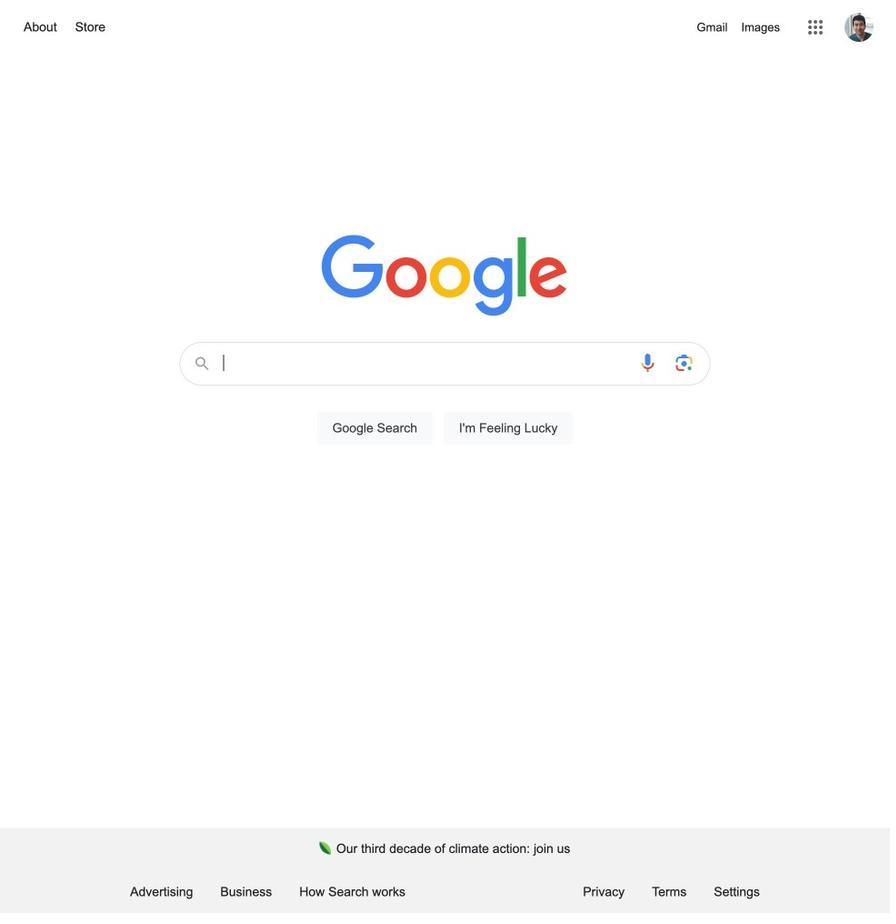 Task type: vqa. For each thing, say whether or not it's contained in the screenshot.
Show Street View coverage icon
no



Task type: describe. For each thing, give the bounding box(es) containing it.
Search text field
[[223, 353, 626, 378]]



Task type: locate. For each thing, give the bounding box(es) containing it.
None search field
[[18, 337, 872, 466]]

google image
[[322, 235, 569, 318]]

search by image image
[[674, 352, 695, 374]]

search by voice image
[[637, 352, 659, 374]]



